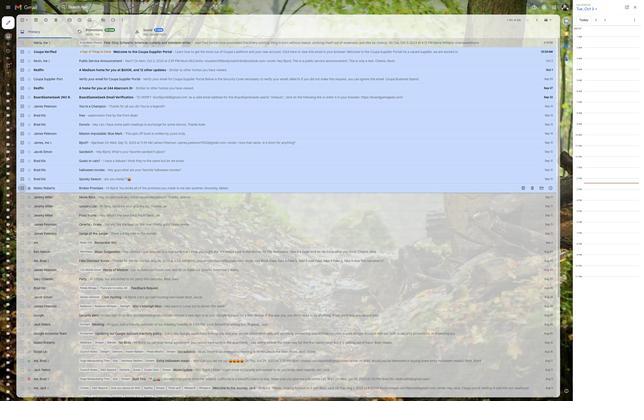 Task type: locate. For each thing, give the bounding box(es) containing it.
google up no
[[115, 332, 126, 336]]

8 row from the top
[[16, 102, 557, 111]]

thanks down "email"
[[109, 104, 119, 109]]

time for aunt tina
[[104, 378, 110, 381]]

manipulating for aunt
[[87, 378, 103, 381]]

aug 20
[[544, 332, 553, 336]]

6:00
[[174, 259, 181, 263]]

1 vertical spatial d&d beyond
[[92, 387, 108, 390]]

hey, up did in the bottom of the page
[[100, 214, 106, 218]]

jack up enchanted updating our google account inactivity policy - every day google works hard to keep you and your private information safe and secure by preventing unauthorized access to your google account with our built-in security protections. and keeping you
[[261, 323, 268, 327]]

gary left orlando
[[34, 277, 41, 281]]

1 28 from the top
[[550, 287, 553, 290]]

sep 11 for jer
[[546, 205, 553, 208]]

0 horizontal spatial jer
[[156, 214, 160, 218]]

2 aug 11 from the top
[[546, 369, 553, 372]]

jeremy
[[34, 195, 44, 200], [180, 195, 190, 200], [34, 205, 44, 209], [34, 214, 44, 218]]

peters for move
[[41, 368, 50, 372]]

2 fake from the left
[[299, 259, 305, 263]]

aug for welcome to the journey, jack
[[546, 387, 551, 390]]

of inside a sign of things to come welcome to the coupa supplier portal - learn how to get the most out of coupa's platform and your new account. click here to view this email in your browser. welcome to the coupa supplier portal! as a valued supplier, we are excited to
[[89, 50, 91, 53]]

1 aug 28 from the top
[[545, 287, 553, 290]]

a inside a sign of things to come welcome to the coupa supplier portal - learn how to get the most out of coupa's platform and your new account. click here to view this email in your browser. welcome to the coupa supplier portal! as a valued supplier, we are excited to
[[80, 50, 82, 53]]

thanks,
[[168, 195, 179, 200], [151, 205, 162, 209], [272, 387, 283, 391], [348, 396, 359, 400]]

39 row from the top
[[16, 384, 557, 393]]

hey, for hey, what's the best food truck? best, jer
[[100, 214, 106, 218]]

food
[[130, 214, 137, 218]]

i right 'debate'
[[126, 159, 127, 163]]

request
[[146, 286, 158, 291]]

28 for feedback request
[[550, 287, 553, 290]]

any
[[124, 195, 129, 200]]

2 redfin from the top
[[34, 86, 44, 90]]

0 vertical spatial similar
[[169, 68, 179, 72]]

out right itself at the top of the page
[[334, 41, 339, 45]]

1 horizontal spatial browser.
[[348, 95, 361, 99]]

demons for (no subject) - hi all, there is an emergency meeting in 15 minutes in the main room. best, eloise
[[112, 350, 123, 354]]

navigation
[[0, 15, 55, 402]]

haven
[[126, 350, 133, 354]]

1 aug 29 from the top
[[545, 250, 553, 254]]

2 epic from the top
[[113, 378, 118, 381]]

halloween
[[79, 168, 94, 172], [154, 168, 169, 172]]

too!
[[313, 387, 319, 391]]

0 horizontal spatial 1
[[507, 18, 508, 22]]

on thu, jun 29, 2023 at 2:05 pm bjord umlaut <sicritbjordd@gmail.com> wrote: hi brad, would you be interested in buying some extra halloween masks? best, bjord
[[244, 359, 481, 363]]

first
[[309, 341, 315, 345]]

on right tip.
[[140, 259, 144, 263]]

row containing coupa verified
[[16, 47, 557, 56]]

11 for movie recs - hey, do you have any movie recommendations? thanks, jeremy
[[551, 196, 553, 199]]

delete image
[[54, 18, 58, 22]]

updates
[[153, 68, 166, 72]]

aug 16 for no birds - hi bjord, as per your rental agreement, you cannot have birds in the apartment. i was willing to look the other way for the first twenty birds but it is getting out of hand. best, mateo
[[545, 341, 553, 345]]

crimes for welcome to the journey, jack - hi bjord, thanks, looking forward to it too! best, jack on tue, aug 1, 2023 at 8:01 pm bjord umlaut <sicritbjordd@gmail.com> wrote: hey jack, i hope you're settling in well into our newfound
[[80, 387, 89, 390]]

canada
[[244, 368, 255, 372]]

gary orlando
[[34, 277, 53, 281]]

think down set
[[213, 368, 220, 372]]

🎃 image
[[229, 360, 233, 364], [233, 360, 236, 364]]

to left the dinner
[[197, 305, 200, 309]]

to left "my"
[[126, 277, 129, 281]]

radiance for radiance
[[80, 305, 92, 308]]

pm.
[[201, 323, 206, 327]]

willing
[[257, 341, 266, 345]]

11:39
[[141, 141, 147, 145]]

summer.
[[192, 186, 204, 190]]

homes up 'sicritbjordd@gmail.com'
[[159, 86, 169, 90]]

james peterson for omerta - drake
[[34, 223, 57, 227]]

3 miller from the top
[[45, 214, 53, 218]]

4 11 from the top
[[551, 223, 553, 226]]

aug 9 for welcome to the journey, jack
[[546, 387, 553, 390]]

beautiful
[[238, 377, 251, 382]]

2 13 from the top
[[551, 114, 553, 117]]

9 for welcome to the journey, jack
[[552, 387, 553, 390]]

aug 11 for yes!! can you set me up?
[[546, 359, 553, 363]]

- right sandwich
[[94, 150, 96, 154]]

our right with
[[384, 332, 389, 336]]

- left 'all,'
[[196, 350, 198, 354]]

0 vertical spatial peters
[[41, 323, 50, 327]]

2 vertical spatial <sicritbjordd@gmail.com>
[[400, 387, 437, 391]]

werewolf for welcome
[[184, 387, 196, 390]]

is
[[263, 141, 265, 145]]

aug 11 for hey bjord, i think i might move to canada and wanted to let you know. best regards, eh? jack
[[546, 369, 553, 372]]

4 james peterson from the top
[[34, 232, 57, 236]]

miller for grocery list
[[45, 205, 53, 209]]

3,
[[407, 41, 409, 45]]

the up nani?
[[132, 50, 138, 54]]

now down think!
[[354, 259, 360, 263]]

1 horizontal spatial forward
[[295, 387, 306, 391]]

aug for extra halloween masks
[[546, 359, 551, 363]]

2 time from the top
[[104, 378, 110, 381]]

21 row from the top
[[16, 220, 557, 229]]

miller for movie recs
[[45, 195, 53, 200]]

code
[[236, 77, 244, 81]]

i up around,
[[211, 368, 212, 372]]

viewed. down '<invasion0fdbody2natch3rs@outlook.com>' in the left top of the page
[[216, 68, 227, 72]]

and right safe
[[274, 332, 280, 336]]

1 horizontal spatial cheers,
[[376, 59, 387, 63]]

to left view
[[298, 50, 301, 54]]

do inside i do words good words of wisdom - let us make our future now, and let us make our dreams tomorrow's reality.
[[81, 268, 85, 272]]

2 ocean from the left
[[144, 369, 152, 372]]

meeting
[[164, 323, 176, 327], [241, 350, 252, 354]]

portal up the 2:39
[[163, 50, 172, 54]]

40 row from the top
[[16, 393, 557, 402]]

2 crimes from the top
[[80, 396, 89, 399]]

13 for for
[[551, 123, 553, 126]]

24 row from the top
[[16, 248, 557, 257]]

coupa up 'kevin , me 2'
[[34, 50, 44, 54]]

account.
[[269, 50, 282, 54]]

1 horizontal spatial maria
[[434, 41, 442, 45]]

toolbar
[[519, 186, 556, 191]]

room.
[[289, 350, 298, 354]]

1 horizontal spatial halloween
[[154, 168, 169, 172]]

the left front
[[117, 114, 122, 118]]

0 horizontal spatial petals
[[80, 287, 88, 290]]

oct up sep 29
[[547, 68, 551, 72]]

add to tasks image
[[87, 18, 92, 22]]

settings image
[[542, 5, 547, 10]]

- right list
[[98, 205, 99, 209]]

viewed. up the as
[[183, 86, 194, 90]]

1 horizontal spatial fake
[[288, 259, 295, 263]]

words inside i do words good words of wisdom - let us make our future now, and let us make our dreams tomorrow's reality.
[[86, 268, 93, 272]]

2:00
[[193, 323, 200, 327]]

cats?
[[93, 159, 100, 163]]

main content
[[16, 15, 561, 402]]

31 row from the top
[[16, 311, 557, 320]]

it
[[335, 95, 337, 99], [266, 141, 268, 145], [297, 250, 299, 254], [285, 259, 287, 263], [306, 259, 308, 263], [331, 259, 333, 263], [352, 259, 353, 263], [340, 341, 342, 345], [311, 387, 313, 391]]

i
[[105, 123, 106, 127], [238, 141, 239, 145], [103, 159, 104, 163], [126, 159, 127, 163], [142, 250, 143, 254], [189, 250, 190, 254], [80, 268, 81, 272], [249, 341, 250, 345], [211, 368, 212, 372], [221, 368, 222, 372], [161, 377, 162, 382], [462, 387, 463, 391]]

manipulating for extra
[[87, 359, 103, 363]]

2023 right 29,
[[268, 359, 275, 363]]

1 jeremy miller from the top
[[34, 195, 53, 200]]

werewolf
[[184, 387, 196, 390], [172, 396, 184, 399]]

umlaut up regards,
[[301, 359, 311, 363]]

0 vertical spatial beyond
[[107, 369, 116, 372]]

1 vertical spatial homes
[[159, 86, 169, 90]]

boardgamegeek for boardgamegeek email verification - to verify 'sicritbjordd@gmail.com' as a valid email address for the boardgamegeek userid "umlauts", click on the following link or enter it in your browser. https://boardgamegeek.com/
[[79, 95, 106, 99]]

revivalists.
[[273, 250, 289, 254]]

0 horizontal spatial us
[[137, 268, 140, 272]]

bjord, down click
[[284, 59, 292, 63]]

1 mac from the left
[[127, 314, 133, 318]]

social
[[143, 28, 152, 32]]

make left dreams
[[187, 268, 195, 272]]

1 vertical spatial d&d
[[92, 387, 98, 390]]

her
[[200, 377, 205, 382]]

advanced search options image
[[211, 3, 220, 12]]

28
[[550, 287, 553, 290], [550, 296, 553, 299], [550, 305, 553, 308], [550, 314, 553, 317]]

2 notes from the top
[[90, 369, 97, 372]]

🚘 image
[[157, 378, 160, 382]]

- are you ready??
[[101, 177, 128, 181]]

you're
[[472, 387, 481, 391]]

lef…
[[124, 287, 129, 290]]

that right 'love'
[[246, 141, 252, 145]]

tuesday
[[176, 323, 188, 327]]

2 inside maria , me 2
[[49, 41, 50, 44]]

1 aug 16 from the top
[[545, 341, 553, 345]]

4:13 pm
[[544, 41, 553, 44]]

wed, left 28,
[[340, 377, 347, 382]]

1 gary from the left
[[34, 277, 41, 281]]

0 vertical spatial council notes
[[80, 350, 97, 354]]

haven radiant
[[126, 350, 144, 354]]

1 vertical spatial council notes
[[80, 369, 97, 372]]

2 sep 12 from the top
[[545, 159, 553, 163]]

to left the stay. on the bottom left of page
[[260, 377, 263, 382]]

3 fake from the left
[[333, 259, 340, 263]]

join
[[253, 396, 258, 400]]

1 horizontal spatial drake
[[171, 223, 180, 227]]

protections.
[[414, 332, 431, 336]]

28 for milo's milehigh miso
[[550, 305, 553, 308]]

1 vertical spatial there wolf
[[156, 396, 169, 399]]

chance.
[[377, 41, 388, 45]]

1 vertical spatial mateo roberts
[[34, 341, 55, 345]]

ocean for ocean
[[133, 369, 141, 372]]

1 row from the top
[[16, 38, 557, 47]]

0 horizontal spatial security
[[79, 314, 91, 318]]

mike
[[370, 250, 377, 254]]

redfin
[[34, 68, 44, 72], [34, 86, 44, 90]]

0 horizontal spatial the
[[267, 250, 273, 254]]

1 horizontal spatial wed,
[[340, 377, 347, 382]]

0 vertical spatial petals
[[80, 287, 88, 290]]

1 miller from the top
[[45, 195, 53, 200]]

1 horizontal spatial petals
[[147, 350, 154, 354]]

4 sep 11 from the top
[[546, 223, 553, 226]]

hey left jack,
[[448, 387, 453, 391]]

1 sep 12 from the top
[[545, 150, 553, 154]]

None search field
[[58, 2, 222, 13]]

click
[[283, 50, 290, 54]]

aug for move update
[[546, 369, 551, 372]]

1 vertical spatial can
[[99, 123, 104, 127]]

2 for 36th row
[[48, 360, 49, 363]]

me , brad 2 for aug 11
[[34, 359, 49, 363]]

5 29 from the top
[[550, 278, 553, 281]]

3 sep 12 from the top
[[545, 168, 553, 172]]

new inside promotions, 12 new messages, tab
[[109, 28, 114, 32]]

name.
[[253, 141, 262, 145]]

jacob down gary orlando
[[34, 296, 43, 300]]

i left hope
[[462, 387, 463, 391]]

hey, for hey, do you have any movie recommendations? thanks, jeremy
[[99, 195, 105, 200]]

wolf for welcome
[[176, 387, 181, 390]]

1 vertical spatial manipulating
[[87, 378, 103, 381]]

row containing boardgamegeek (no r.
[[16, 93, 557, 102]]

2 for 39th row from the top
[[47, 387, 49, 390]]

born
[[282, 41, 289, 45]]

row
[[16, 38, 557, 47], [16, 47, 557, 56], [16, 56, 557, 66], [16, 66, 557, 75], [16, 75, 557, 84], [16, 84, 557, 93], [16, 93, 557, 102], [16, 102, 557, 111], [16, 111, 557, 120], [16, 120, 557, 129], [16, 129, 557, 138], [16, 138, 557, 147], [16, 147, 557, 157], [16, 157, 557, 166], [16, 166, 557, 175], [16, 175, 557, 184], [16, 184, 557, 193], [16, 193, 557, 202], [16, 202, 557, 211], [16, 211, 557, 220], [16, 220, 557, 229], [16, 229, 557, 238], [16, 238, 557, 248], [16, 248, 557, 257], [16, 257, 557, 266], [16, 266, 557, 275], [16, 275, 557, 284], [16, 284, 557, 293], [16, 293, 557, 302], [16, 302, 557, 311], [16, 311, 557, 320], [16, 320, 557, 329], [16, 329, 557, 339], [16, 339, 557, 348], [16, 348, 557, 357], [16, 357, 557, 366], [16, 366, 557, 375], [16, 375, 557, 384], [16, 384, 557, 393], [16, 393, 557, 402]]

that for postulated
[[243, 41, 249, 45]]

2 vertical spatial think
[[213, 368, 220, 372]]

3 james peterson from the top
[[34, 223, 57, 227]]

1 vertical spatial petals
[[147, 350, 154, 354]]

on right click
[[293, 95, 297, 99]]

- up donuts
[[86, 114, 87, 118]]

row containing eloise lin
[[16, 348, 557, 357]]

emergency
[[224, 350, 240, 354]]

0 vertical spatial werewolf
[[184, 387, 196, 390]]

but right same
[[161, 159, 166, 163]]

2 inside me , jack 2
[[47, 387, 49, 390]]

0 horizontal spatial am
[[148, 141, 153, 145]]

0 vertical spatial aug 11
[[546, 359, 553, 363]]

new down existing
[[263, 50, 269, 54]]

dogs manipulating time down delight
[[80, 359, 110, 363]]

36 row from the top
[[16, 357, 557, 366]]

older image
[[535, 18, 540, 22]]

2 boardgamegeek from the left
[[79, 95, 106, 99]]

new down radiance whisper
[[105, 314, 111, 318]]

0 vertical spatial home
[[96, 68, 105, 72]]

2 for 25th row from the top
[[48, 259, 49, 263]]

this right the device.
[[268, 314, 274, 318]]

28,
[[354, 377, 358, 382]]

that up platform
[[243, 41, 249, 45]]

2 jack peters from the top
[[34, 368, 50, 372]]

4 brad klo from the top
[[34, 168, 46, 172]]

halloween right extra
[[438, 359, 453, 363]]

2 verify from the left
[[143, 77, 152, 81]]

by left front
[[113, 114, 116, 118]]

is right "california"
[[232, 377, 234, 382]]

do!
[[135, 104, 140, 109]]

5 11 from the top
[[551, 232, 553, 235]]

more image
[[120, 18, 125, 22]]

🎃 image up broke
[[128, 178, 131, 181]]

wrote: down a sign of things to come welcome to the coupa supplier portal - learn how to get the most out of coupa's platform and your new account. click here to view this email in your browser. welcome to the coupa supplier portal! as a valued supplier, we are excited to
[[267, 59, 276, 63]]

kevin up a madison home for you at $600k, and 12 other updates - similar to other homes you have viewed. ‌ ‌ ‌ ‌ ‌ ‌ ‌ ‌ ‌ ‌ ‌ ‌ ‌ ‌ ‌ ‌ ‌ ‌ ‌ ‌ ‌ ‌ ‌ ‌ ‌ ‌ ‌ ‌ ‌ ‌ ‌ ‌ ‌ ‌ ‌ ‌ ‌ ‌ ‌ ‌ ‌ ‌ ‌ ‌ ‌ ‌ ‌ ‌ ‌ ‌ ‌ ‌ ‌ ‌ ‌ ‌ ‌ ‌ ‌ ‌ ‌ ‌ ‌ ‌ ‌ ‌ ‌ ‌ ‌ ‌ ‌ ‌ ‌ ‌ ‌ ‌ ‌ ‌ ‌ ‌ ‌
[[181, 59, 188, 63]]

1 vertical spatial hey,
[[100, 214, 106, 218]]

petals blissful
[[147, 350, 164, 354]]

whispers
[[199, 387, 211, 390]]

2 horizontal spatial think
[[213, 368, 220, 372]]

aug for updating our google account inactivity policy
[[544, 332, 549, 336]]

boardgamegeek for boardgamegeek (no r.
[[34, 95, 60, 99]]

1 clark from the left
[[34, 396, 41, 400]]

mission
[[79, 132, 90, 136]]

aug 9 for aunt tina
[[546, 378, 553, 381]]

james peterson for gorge of the jungle
[[34, 232, 57, 236]]

aug for feedback request
[[545, 287, 550, 290]]

in right the readings
[[144, 123, 147, 127]]

update
[[182, 368, 193, 372]]

2 sep 11 from the top
[[546, 205, 553, 208]]

3 29 from the top
[[550, 259, 553, 263]]

1 horizontal spatial email.
[[376, 77, 385, 81]]

a left valued
[[408, 50, 410, 54]]

me , brad 2
[[34, 259, 49, 263], [34, 359, 49, 363]]

0 vertical spatial aug 16
[[545, 341, 553, 345]]

- right bones
[[110, 259, 112, 263]]

1 email. from the left
[[280, 77, 289, 81]]

0 vertical spatial time
[[104, 359, 110, 363]]

2 inside james , me 2
[[50, 141, 52, 145]]

jeremy miller for food trucks
[[34, 214, 53, 218]]

is left an
[[216, 350, 218, 354]]

0 vertical spatial hey,
[[99, 195, 105, 200]]

friendly
[[129, 323, 140, 327]]

thanks for legend!!!
[[109, 104, 119, 109]]

a inside a godless throne fwd: elroy schwartz: american comedy and television writer. - jean paul sartre once postulated that every existing thing is born without reason, prolongs itself out of weakness, and dies by chance. on tue, oct 3, 2023 at 4:13 pm maria williams <mariaaawilliams
[[80, 41, 82, 44]]

(no
[[178, 350, 183, 354]]

- right meeting
[[105, 323, 107, 327]]

2 me , brad 2 from the top
[[34, 359, 49, 363]]

council notes for lin
[[80, 350, 97, 354]]

4 sep 13 from the top
[[545, 132, 553, 135]]

click
[[286, 95, 292, 99]]

2 radiance from the left
[[95, 305, 106, 308]]

2 row from the top
[[16, 47, 557, 56]]

0 vertical spatial brad,
[[261, 259, 269, 263]]

1 vertical spatial notes
[[90, 369, 97, 372]]

roberts
[[44, 186, 55, 190], [44, 341, 55, 345]]

time down delight
[[104, 359, 110, 363]]

birds right twenty
[[326, 341, 333, 345]]

secure right safe
[[280, 332, 290, 336]]

that for love
[[246, 141, 252, 145]]

main content containing promotions
[[16, 15, 561, 402]]

crimes for conference call - hey jeremy, are you able to join the upcoming conference call regarding sales for last month? thanks, clark
[[80, 396, 89, 399]]

what left think!
[[335, 250, 342, 254]]

None checkbox
[[20, 77, 25, 81], [20, 113, 25, 118], [20, 141, 25, 145], [20, 177, 25, 182], [20, 195, 25, 200], [20, 213, 25, 218], [20, 223, 25, 227], [20, 241, 25, 245], [20, 250, 25, 254], [20, 295, 25, 300], [20, 304, 25, 309], [20, 314, 25, 318], [20, 332, 25, 336], [20, 341, 25, 345], [20, 350, 25, 354], [20, 368, 25, 373], [20, 77, 25, 81], [20, 113, 25, 118], [20, 141, 25, 145], [20, 177, 25, 182], [20, 195, 25, 200], [20, 213, 25, 218], [20, 223, 25, 227], [20, 241, 25, 245], [20, 250, 25, 254], [20, 295, 25, 300], [20, 304, 25, 309], [20, 314, 25, 318], [20, 332, 25, 336], [20, 341, 25, 345], [20, 350, 25, 354], [20, 368, 25, 373]]

to left show
[[188, 377, 191, 382]]

1 🎃 image from the left
[[229, 360, 233, 364]]

11 row from the top
[[16, 129, 557, 138]]

tab list
[[561, 15, 573, 385], [16, 25, 561, 38]]

for up 'wisdom'
[[124, 259, 128, 263]]

d&d beyond up joyful enigma
[[92, 387, 108, 390]]

1 radiance from the left
[[80, 305, 92, 308]]

1 council notes from the top
[[80, 350, 97, 354]]

1,
[[353, 387, 355, 391]]

14 row from the top
[[16, 157, 557, 166]]

our up wander at left
[[110, 332, 115, 336]]

the left 'first' on the left of the page
[[303, 341, 308, 345]]

primary tab
[[16, 25, 73, 38]]

0 horizontal spatial favorite
[[130, 150, 141, 154]]

🎃 image
[[128, 178, 131, 181], [236, 360, 240, 364], [240, 360, 244, 364]]

2 16 from the top
[[551, 350, 553, 354]]

2 new
[[155, 28, 163, 32]]

1 time from the top
[[104, 359, 110, 363]]

movies?
[[170, 168, 181, 172]]

- right party
[[88, 277, 89, 281]]

0 vertical spatial am
[[148, 141, 153, 145]]

0 horizontal spatial gary
[[34, 277, 41, 281]]

verify
[[141, 95, 152, 99]]

nani?
[[125, 59, 133, 63]]

not
[[315, 77, 320, 81]]

0 horizontal spatial umlaut
[[196, 259, 206, 263]]

now down listen
[[309, 259, 315, 263]]

in left well
[[493, 387, 496, 391]]

for left 244
[[92, 86, 96, 90]]

0 horizontal spatial drake
[[93, 223, 102, 227]]

2 28 from the top
[[550, 296, 553, 299]]

Search mail text field
[[68, 5, 200, 10]]

1 fake from the left
[[79, 259, 86, 263]]

1 horizontal spatial wolf
[[176, 387, 181, 390]]

2 for row containing kevin
[[48, 59, 50, 63]]

view
[[302, 50, 308, 54]]

thing
[[271, 41, 278, 45]]

cheers, right test.
[[376, 59, 387, 63]]

0 vertical spatial demons
[[112, 350, 123, 354]]

2 vertical spatial radiant
[[113, 396, 122, 399]]

1 vertical spatial peters
[[41, 368, 50, 372]]

report spam image
[[44, 18, 48, 22]]

miso
[[155, 305, 162, 309]]

aug for aunt tina
[[546, 378, 551, 381]]

beyond up how
[[107, 369, 116, 372]]

we
[[168, 314, 173, 318]]

aug 9
[[546, 378, 553, 381], [546, 387, 553, 390]]

jer down the recommendations?
[[163, 205, 167, 209]]

thanks, down made on the top of page
[[168, 195, 179, 200]]

13 row from the top
[[16, 147, 557, 157]]

boardgamegeek (no r.
[[34, 95, 71, 99]]

0 horizontal spatial boardgamegeek
[[34, 95, 60, 99]]

food trucks - hey, what's the best food truck? best, jer
[[79, 214, 160, 218]]

2 horizontal spatial umlaut
[[388, 387, 399, 391]]

1 peters from the top
[[41, 323, 50, 327]]

this left spin
[[125, 132, 131, 136]]

alert
[[92, 314, 99, 318]]

2 inside social, 2 new messages, tab
[[155, 28, 157, 32]]

'sicritbjordd@gmail.com'
[[152, 95, 188, 99]]

1 horizontal spatial all
[[134, 186, 137, 190]]

blissful
[[155, 350, 164, 354]]

0 horizontal spatial what
[[122, 168, 129, 172]]

we
[[434, 50, 438, 54]]

best
[[123, 214, 129, 218]]

1 brad klo from the top
[[34, 114, 46, 118]]

2 simon from the top
[[43, 296, 52, 300]]

29 for orlando
[[550, 278, 553, 281]]

give
[[290, 250, 296, 254]]

a for a madison home for you at $600k, and 12 other updates - similar to other homes you have viewed. ‌ ‌ ‌ ‌ ‌ ‌ ‌ ‌ ‌ ‌ ‌ ‌ ‌ ‌ ‌ ‌ ‌ ‌ ‌ ‌ ‌ ‌ ‌ ‌ ‌ ‌ ‌ ‌ ‌ ‌ ‌ ‌ ‌ ‌ ‌ ‌ ‌ ‌ ‌ ‌ ‌ ‌ ‌ ‌ ‌ ‌ ‌ ‌ ‌ ‌ ‌ ‌ ‌ ‌ ‌ ‌ ‌ ‌ ‌ ‌ ‌ ‌ ‌ ‌ ‌ ‌ ‌ ‌ ‌ ‌ ‌ ‌ ‌ ‌ ‌ ‌ ‌ ‌ ‌ ‌ ‌
[[79, 68, 81, 72]]

enchanted updating our google account inactivity policy - every day google works hard to keep you and your private information safe and secure by preventing unauthorized access to your google account with our built-in security protections. and keeping you
[[80, 332, 456, 336]]

4 13 from the top
[[551, 132, 553, 135]]

0 vertical spatial secure
[[362, 314, 372, 318]]

1 vertical spatial crimes
[[80, 396, 89, 399]]

0 horizontal spatial do
[[131, 387, 134, 390]]

me
[[43, 41, 48, 45], [43, 59, 48, 63], [45, 141, 49, 145], [171, 159, 176, 163], [180, 186, 185, 190], [121, 205, 125, 209], [34, 241, 38, 245], [322, 250, 326, 254], [34, 259, 38, 263], [34, 359, 38, 363], [218, 359, 223, 363], [34, 377, 38, 381], [300, 377, 304, 382], [34, 386, 38, 391]]

0 horizontal spatial forward
[[215, 323, 226, 327]]

email down updates
[[160, 77, 167, 81]]

you
[[119, 186, 124, 190], [105, 277, 110, 281]]

2 vertical spatial jeremy miller
[[34, 214, 53, 218]]

12 for are you ready??
[[551, 177, 553, 181]]

1 vertical spatial <sicritbjordd@gmail.com>
[[312, 359, 349, 363]]

0 horizontal spatial can
[[99, 123, 104, 127]]

2 horizontal spatial portal
[[196, 77, 205, 81]]

12 for hey bjord, what's your favorite sandwich place?
[[551, 150, 553, 154]]

let up movies?
[[167, 159, 170, 163]]

11 for grocery list - hi terry, send me your grocery list. thanks, jer
[[551, 205, 553, 208]]

1 horizontal spatial portal
[[163, 50, 172, 54]]

as left the per
[[147, 341, 151, 345]]

3
[[48, 378, 49, 381]]

main menu image
[[5, 5, 11, 10]]

us right the let
[[137, 268, 140, 272]]

call.
[[321, 377, 327, 382]]

is left public
[[299, 59, 302, 63]]

29 for peterson
[[550, 268, 553, 272]]

0 horizontal spatial halloween
[[165, 359, 180, 363]]

2 vertical spatial that
[[183, 250, 188, 254]]

a
[[408, 50, 410, 54], [303, 59, 304, 63], [366, 59, 368, 63], [193, 95, 195, 99], [89, 104, 91, 109], [150, 104, 152, 109], [113, 159, 115, 163], [122, 232, 124, 236], [165, 250, 167, 254], [300, 250, 302, 254], [185, 314, 187, 318], [245, 314, 247, 318], [126, 323, 128, 327], [235, 377, 237, 382], [305, 377, 307, 382]]

0 vertical spatial what
[[122, 168, 129, 172]]

you're
[[79, 104, 88, 109], [141, 104, 149, 109]]

5 sep 11 from the top
[[546, 232, 553, 235]]

0 vertical spatial notes
[[90, 350, 97, 354]]

None checkbox
[[20, 18, 25, 22], [20, 40, 25, 45], [20, 50, 25, 54], [20, 59, 25, 63], [20, 68, 25, 72], [20, 86, 25, 91], [20, 95, 25, 100], [20, 104, 25, 109], [20, 122, 25, 127], [20, 132, 25, 136], [20, 150, 25, 154], [20, 159, 25, 163], [20, 168, 25, 172], [20, 186, 25, 191], [20, 204, 25, 209], [20, 232, 25, 236], [20, 259, 25, 263], [20, 268, 25, 273], [20, 277, 25, 282], [20, 286, 25, 291], [20, 323, 25, 327], [20, 359, 25, 364], [20, 377, 25, 382], [20, 386, 25, 391], [20, 395, 25, 400], [20, 18, 25, 22], [20, 40, 25, 45], [20, 50, 25, 54], [20, 59, 25, 63], [20, 68, 25, 72], [20, 86, 25, 91], [20, 95, 25, 100], [20, 104, 25, 109], [20, 122, 25, 127], [20, 132, 25, 136], [20, 150, 25, 154], [20, 159, 25, 163], [20, 168, 25, 172], [20, 186, 25, 191], [20, 204, 25, 209], [20, 232, 25, 236], [20, 259, 25, 263], [20, 268, 25, 273], [20, 277, 25, 282], [20, 286, 25, 291], [20, 323, 25, 327], [20, 359, 25, 364], [20, 377, 25, 382], [20, 386, 25, 391], [20, 395, 25, 400]]

social, 2 new messages, tab
[[132, 25, 189, 38]]

1 drake from the left
[[93, 223, 102, 227]]

free up donuts
[[79, 114, 85, 118]]

1 vertical spatial wolf
[[164, 396, 169, 399]]

new up parks
[[157, 28, 163, 32]]

snooze image
[[77, 18, 82, 22]]

epic for extra halloween masks
[[113, 359, 118, 363]]

0 vertical spatial dogs manipulating time
[[80, 359, 110, 363]]

would
[[372, 359, 381, 363]]

sep 13 for for
[[545, 123, 553, 126]]

mark as read image
[[67, 18, 72, 22]]

1 dogs manipulating time from the top
[[80, 359, 110, 363]]

0 vertical spatial know
[[176, 159, 184, 163]]

your down 13,
[[123, 150, 129, 154]]

11 for gorge of the jungle - there's a big hole in the woods!
[[551, 232, 553, 235]]

1 vertical spatial jun
[[348, 377, 353, 382]]

2 halloween from the left
[[154, 168, 169, 172]]

1 vertical spatial council
[[80, 369, 89, 372]]

at left the 2:39
[[165, 59, 167, 63]]

0 horizontal spatial words
[[86, 268, 93, 272]]

buying
[[411, 359, 421, 363]]

radiant for harmony radiant
[[133, 359, 143, 363]]

jeremy for grocery list - hi terry, send me your grocery list. thanks, jer
[[34, 205, 44, 209]]

2 now from the left
[[354, 259, 360, 263]]

time for extra halloween masks
[[104, 359, 110, 363]]

2 11 from the top
[[551, 205, 553, 208]]

0 horizontal spatial welcome
[[113, 50, 127, 54]]

crimes
[[80, 387, 89, 390], [80, 396, 89, 399]]

1 horizontal spatial 1
[[552, 68, 553, 72]]

1 horizontal spatial secure
[[362, 314, 372, 318]]

13 for by
[[551, 132, 553, 135]]

sep 13 for legend!!!
[[545, 105, 553, 108]]

0 vertical spatial wolf
[[176, 387, 181, 390]]

mac
[[127, 314, 133, 318], [247, 314, 254, 318]]

thanks left kate
[[188, 123, 198, 127]]

aug for meeting
[[545, 323, 550, 326]]

2 aug 16 from the top
[[545, 350, 553, 354]]

1 simon from the top
[[43, 150, 52, 154]]

aug 29 for gary orlando
[[545, 278, 553, 281]]

3 13 from the top
[[551, 123, 553, 126]]

0 horizontal spatial think
[[128, 159, 135, 163]]

a for a home for you at 244 abercorn dr - similar to other homes you have viewed. ‌ ‌ ‌ ‌ ‌ ‌ ‌ ‌ ‌ ‌ ‌ ‌ ‌ ‌ ‌ ‌ ‌ ‌ ‌ ‌ ‌ ‌ ‌ ‌ ‌ ‌ ‌ ‌ ‌ ‌ ‌ ‌ ‌ ‌ ‌ ‌ ‌ ‌ ‌ ‌ ‌ ‌ ‌ ‌ ‌ ‌ ‌ ‌ ‌ ‌ ‌ ‌ ‌ ‌ ‌ ‌ ‌ ‌ ‌ ‌ ‌ ‌ ‌ ‌ ‌ ‌ ‌ ‌ ‌ ‌ ‌ ‌ ‌ ‌ ‌ ‌ ‌ ‌ ‌ ‌ ‌
[[79, 86, 81, 90]]

0 vertical spatial favorite
[[130, 150, 141, 154]]

regards,
[[248, 323, 260, 327]]

2 29 from the top
[[550, 250, 553, 254]]

beyond for move update - hey bjord, i think i might move to canada and wanted to let you know. best regards, eh? jack
[[107, 369, 116, 372]]

words
[[103, 268, 112, 272], [86, 268, 93, 272]]

wed,
[[110, 141, 117, 145], [340, 377, 347, 382]]

to inside a sign of things to come welcome to the coupa supplier portal - learn how to get the most out of coupa's platform and your new account. click here to view this email in your browser. welcome to the coupa supplier portal! as a valued supplier, we are excited to
[[101, 50, 103, 53]]

jun left 29,
[[257, 359, 262, 363]]

a for a sign of things to come welcome to the coupa supplier portal - learn how to get the most out of coupa's platform and your new account. click here to view this email in your browser. welcome to the coupa supplier portal! as a valued supplier, we are excited to
[[80, 50, 82, 53]]

2 inside 'kevin , me 2'
[[48, 59, 50, 63]]

google down week?
[[216, 314, 227, 318]]

0 horizontal spatial viewed.
[[183, 86, 194, 90]]

18 row from the top
[[16, 193, 557, 202]]



Task type: describe. For each thing, give the bounding box(es) containing it.
0 horizontal spatial make
[[141, 268, 149, 272]]

row containing maria
[[16, 38, 557, 47]]

row containing clark runnerman
[[16, 393, 557, 402]]

like.
[[214, 250, 219, 254]]

2 email. from the left
[[376, 77, 385, 81]]

pm right '2:05'
[[287, 359, 291, 363]]

0 vertical spatial jun
[[257, 359, 262, 363]]

28 for clam hunting
[[550, 296, 553, 299]]

you up 'sicritbjordd@gmail.com'
[[169, 86, 175, 90]]

joyful enigma
[[92, 396, 109, 399]]

d&d beyond for welcome
[[92, 387, 108, 390]]

1 horizontal spatial you
[[119, 186, 124, 190]]

redfin for a home for you at 244 abercorn dr - similar to other homes you have viewed. ‌ ‌ ‌ ‌ ‌ ‌ ‌ ‌ ‌ ‌ ‌ ‌ ‌ ‌ ‌ ‌ ‌ ‌ ‌ ‌ ‌ ‌ ‌ ‌ ‌ ‌ ‌ ‌ ‌ ‌ ‌ ‌ ‌ ‌ ‌ ‌ ‌ ‌ ‌ ‌ ‌ ‌ ‌ ‌ ‌ ‌ ‌ ‌ ‌ ‌ ‌ ‌ ‌ ‌ ‌ ‌ ‌ ‌ ‌ ‌ ‌ ‌ ‌ ‌ ‌ ‌ ‌ ‌ ‌ ‌ ‌ ‌ ‌ ‌ ‌ ‌ ‌ ‌ ‌ ‌ ‌
[[34, 86, 44, 90]]

row containing ben nelson
[[16, 248, 557, 257]]

brad klo for free - watermelon free by the front desk!
[[34, 114, 46, 118]]

worthless
[[80, 250, 92, 254]]

learn
[[175, 50, 184, 54]]

place
[[252, 377, 259, 382]]

wisdom
[[117, 268, 128, 272]]

0 horizontal spatial might
[[205, 250, 213, 254]]

promotions, 12 new messages, tab
[[74, 25, 131, 38]]

7 11 from the top
[[551, 369, 553, 372]]

1 horizontal spatial <sicritbjordd@gmail.com>
[[312, 359, 349, 363]]

and right listen
[[311, 250, 316, 254]]

your down madison
[[88, 77, 95, 81]]

your down itself at the top of the page
[[327, 50, 333, 54]]

1 horizontal spatial what
[[335, 250, 342, 254]]

1 jacob simon from the top
[[34, 150, 52, 154]]

1 eloise from the left
[[34, 350, 42, 354]]

0 vertical spatial but
[[161, 159, 166, 163]]

klo for goats or cats?
[[41, 159, 46, 163]]

dreams
[[201, 268, 212, 272]]

1 horizontal spatial words
[[103, 268, 112, 272]]

0 horizontal spatial <sicritbjordd@gmail.com>
[[207, 259, 244, 263]]

1 horizontal spatial know
[[327, 250, 334, 254]]

1 birds from the left
[[216, 341, 223, 345]]

only
[[359, 59, 365, 63]]

aug 28 for clam hunting
[[545, 296, 553, 299]]

9 for aunt tina
[[552, 378, 553, 381]]

movies
[[95, 168, 105, 172]]

request,
[[336, 77, 347, 81]]

promotions
[[86, 28, 103, 32]]

- right call
[[210, 396, 211, 400]]

216
[[517, 18, 521, 22]]

show
[[192, 377, 199, 382]]

of right reminder
[[154, 323, 157, 327]]

aug for milo's milehigh miso
[[545, 305, 550, 308]]

1 horizontal spatial kevin
[[181, 59, 188, 63]]

well
[[496, 387, 502, 391]]

best
[[297, 368, 303, 372]]

hi right promises on the left
[[106, 186, 109, 190]]

2 drake from the left
[[171, 223, 180, 227]]

supplier down a madison home for you at $600k, and 12 other updates - similar to other homes you have viewed. ‌ ‌ ‌ ‌ ‌ ‌ ‌ ‌ ‌ ‌ ‌ ‌ ‌ ‌ ‌ ‌ ‌ ‌ ‌ ‌ ‌ ‌ ‌ ‌ ‌ ‌ ‌ ‌ ‌ ‌ ‌ ‌ ‌ ‌ ‌ ‌ ‌ ‌ ‌ ‌ ‌ ‌ ‌ ‌ ‌ ‌ ‌ ‌ ‌ ‌ ‌ ‌ ‌ ‌ ‌ ‌ ‌ ‌ ‌ ‌ ‌ ‌ ‌ ‌ ‌ ‌ ‌ ‌ ‌ ‌ ‌ ‌ ‌ ‌ ‌ ‌ ‌ ‌ ‌ ‌ ‌
[[183, 77, 195, 81]]

4 aug 28 from the top
[[545, 314, 553, 317]]

0 horizontal spatial if
[[266, 314, 267, 318]]

2 clark from the left
[[360, 396, 367, 400]]

there wolf for welcome
[[168, 387, 181, 390]]

- right suggestion
[[121, 250, 122, 254]]

5 13 from the top
[[551, 141, 553, 144]]

sep 12 for sandwich - hey bjord, what's your favorite sandwich place?
[[545, 150, 553, 154]]

anything?
[[282, 141, 296, 145]]

2 gary from the left
[[172, 277, 179, 281]]

1 29 from the top
[[550, 77, 553, 81]]

i right "song"
[[189, 250, 190, 254]]

0 vertical spatial do
[[106, 195, 110, 200]]

1 horizontal spatial am
[[182, 259, 187, 263]]

2 fake from the left
[[288, 259, 295, 263]]

jack peters for move
[[34, 368, 50, 372]]

radiant for haven radiant
[[134, 350, 144, 354]]

pretty
[[154, 223, 162, 227]]

dogs for extra halloween masks
[[80, 359, 86, 363]]

- right birds at the bottom left
[[132, 341, 133, 345]]

1 mateo roberts from the top
[[34, 186, 55, 190]]

32 row from the top
[[16, 320, 557, 329]]

0 horizontal spatial account
[[126, 332, 139, 336]]

list
[[92, 205, 97, 209]]

1 horizontal spatial umlaut
[[301, 359, 311, 363]]

row containing google accounts team
[[16, 329, 557, 339]]

council for jack peters
[[80, 369, 89, 372]]

2 us from the left
[[183, 268, 186, 272]]

0 horizontal spatial some
[[114, 123, 122, 127]]

0 horizontal spatial homes
[[159, 86, 169, 90]]

2 horizontal spatial <sicritbjordd@gmail.com>
[[400, 387, 437, 391]]

aug 29 for james peterson
[[545, 268, 553, 272]]

gmail image
[[15, 3, 39, 12]]

labels image
[[111, 18, 116, 22]]

there down won't
[[168, 387, 175, 390]]

0 vertical spatial browser.
[[334, 50, 346, 54]]

16 for hi bjord, as per your rental agreement, you cannot have birds in the apartment. i was willing to look the other way for the first twenty birds but it is getting out of hand. best, mateo
[[551, 341, 553, 345]]

dies
[[366, 41, 372, 45]]

1 horizontal spatial tue,
[[394, 41, 400, 45]]

for down the announcement
[[106, 68, 110, 72]]

1 vertical spatial 1
[[552, 68, 553, 72]]

1 verify from the left
[[79, 77, 88, 81]]

radiance for radiance whisper
[[95, 305, 106, 308]]

0 horizontal spatial every
[[165, 332, 173, 336]]

hey down watermelon
[[93, 123, 98, 127]]

new inside social, 2 new messages, tab
[[157, 28, 163, 32]]

1 vertical spatial the
[[361, 259, 366, 263]]

1 horizontal spatial every
[[250, 41, 258, 45]]

0 horizontal spatial tue,
[[340, 387, 346, 391]]

platform
[[236, 50, 248, 54]]

wrote: left jack,
[[438, 387, 447, 391]]

grocery
[[79, 205, 91, 209]]

palm
[[123, 123, 130, 127]]

to left get
[[191, 50, 194, 54]]

26 row from the top
[[16, 266, 557, 275]]

sep 13 for by
[[545, 132, 553, 135]]

dinosaur
[[87, 259, 100, 263]]

0 vertical spatial cheers,
[[376, 59, 387, 63]]

1 horizontal spatial similar
[[169, 68, 179, 72]]

below
[[205, 77, 214, 81]]

your left private
[[232, 332, 238, 336]]

1 horizontal spatial meeting
[[241, 350, 252, 354]]

at left 8:01
[[364, 387, 367, 391]]

on right the chance.
[[389, 41, 393, 45]]

email down "service"
[[96, 77, 103, 81]]

2 horizontal spatial some
[[421, 359, 429, 363]]

0 horizontal spatial maria
[[34, 41, 42, 45]]

what's for hey,
[[107, 214, 117, 218]]

orlando
[[41, 277, 53, 281]]

6 brad klo from the top
[[34, 286, 46, 291]]

1 horizontal spatial make
[[187, 268, 195, 272]]

what's for bjord,
[[112, 150, 122, 154]]

mission impossible: blue mark - this spin off book is written by yours truly.
[[79, 132, 186, 136]]

row containing kevin
[[16, 56, 557, 66]]

0 vertical spatial wed,
[[110, 141, 117, 145]]

aug for words of wisdom
[[545, 268, 550, 272]]

petals for petals mirage
[[80, 287, 88, 290]]

let down 6:00
[[179, 268, 182, 272]]

aug for (no subject)
[[545, 350, 550, 354]]

to up only
[[361, 50, 364, 54]]

2 for row containing maria
[[49, 41, 50, 44]]

- right updates
[[167, 68, 168, 72]]

works
[[191, 332, 199, 336]]

2 sign- from the left
[[195, 314, 202, 318]]

1 vertical spatial all
[[134, 186, 137, 190]]

the left same
[[147, 159, 152, 163]]

2 horizontal spatial this
[[349, 59, 355, 63]]

champion
[[91, 104, 106, 109]]

1 vertical spatial or
[[89, 159, 92, 163]]

4 sep 12 from the top
[[545, 177, 553, 181]]

are left no
[[108, 287, 112, 290]]

the left following on the top
[[298, 95, 303, 99]]

2 fake, from the left
[[315, 259, 323, 263]]

2 horizontal spatial account
[[365, 332, 377, 336]]

1 horizontal spatial account
[[228, 314, 240, 318]]

our right into
[[509, 387, 514, 391]]

i left 'just'
[[142, 250, 143, 254]]

1 halloween from the left
[[165, 359, 180, 363]]

make
[[271, 377, 279, 382]]

2 it, from the left
[[341, 259, 344, 263]]

12 for i have a debate i think they're the same but let me know
[[551, 159, 553, 163]]

the up are
[[231, 387, 235, 391]]

0 vertical spatial can
[[354, 77, 360, 81]]

13 for legend!!!
[[551, 105, 553, 108]]

2 eloise from the left
[[307, 350, 316, 354]]

help
[[349, 314, 355, 318]]

stream up how you wanna do this?
[[121, 378, 130, 381]]

1 horizontal spatial think
[[191, 250, 198, 254]]

19 row from the top
[[16, 202, 557, 211]]

aunt tina
[[133, 377, 146, 382]]

2 horizontal spatial make
[[321, 77, 329, 81]]

harmony
[[121, 359, 133, 363]]

dogs for aunt tina
[[80, 378, 86, 381]]

jeremy miller for movie recs
[[34, 195, 53, 200]]

2 horizontal spatial if
[[333, 314, 335, 318]]

on left the mon, at left top
[[134, 59, 138, 63]]

in left buying at bottom
[[408, 359, 410, 363]]

notes for peters
[[90, 369, 97, 372]]

to right want
[[179, 305, 182, 309]]

random
[[125, 396, 135, 399]]

on up you. on the left of page
[[240, 314, 244, 318]]

on up just
[[122, 314, 126, 318]]

1:51
[[371, 377, 376, 382]]

20 row from the top
[[16, 211, 557, 220]]

1 fake from the left
[[278, 259, 284, 263]]

enter
[[327, 95, 334, 99]]

regards,
[[304, 368, 316, 372]]

a right noticed
[[185, 314, 187, 318]]

dogs manipulating time for aunt tina
[[80, 378, 110, 381]]

watermelon
[[88, 114, 105, 118]]

1 vertical spatial jer
[[156, 214, 160, 218]]

ben nelson
[[34, 250, 50, 254]]

12 for hey guys what are your favorite halloween movies?
[[551, 168, 553, 172]]

this left request,
[[329, 77, 335, 81]]

me , jack 2
[[34, 386, 49, 391]]

epic for aunt tina
[[113, 378, 118, 381]]

notes for lin
[[90, 350, 97, 354]]

5 sep 13 from the top
[[545, 141, 553, 144]]

6 row from the top
[[16, 84, 557, 93]]

6 11 from the top
[[551, 359, 553, 363]]

party - hi tiffany, you are invited to my party this saturday. best, gary
[[79, 277, 179, 281]]

0 vertical spatial last
[[186, 186, 191, 190]]

for up a home for you at 244 abercorn dr - similar to other homes you have viewed. ‌ ‌ ‌ ‌ ‌ ‌ ‌ ‌ ‌ ‌ ‌ ‌ ‌ ‌ ‌ ‌ ‌ ‌ ‌ ‌ ‌ ‌ ‌ ‌ ‌ ‌ ‌ ‌ ‌ ‌ ‌ ‌ ‌ ‌ ‌ ‌ ‌ ‌ ‌ ‌ ‌ ‌ ‌ ‌ ‌ ‌ ‌ ‌ ‌ ‌ ‌ ‌ ‌ ‌ ‌ ‌ ‌ ‌ ‌ ‌ ‌ ‌ ‌ ‌ ‌ ‌ ‌ ‌ ‌ ‌ ‌ ‌ ‌ ‌ ‌ ‌ ‌ ‌ ‌ ‌ ‌
[[168, 77, 172, 81]]

peters for enchant
[[41, 323, 50, 327]]

there are no soles, lef…
[[100, 287, 129, 290]]

wolf for conference
[[164, 396, 169, 399]]

stream down updating
[[95, 341, 104, 345]]

25 row from the top
[[16, 257, 557, 266]]

klo for free
[[41, 114, 46, 118]]

aunt
[[133, 377, 139, 382]]

3 fake from the left
[[324, 259, 330, 263]]

5 james peterson from the top
[[34, 268, 57, 272]]

1 vertical spatial you
[[105, 277, 110, 281]]

16 row from the top
[[16, 175, 557, 184]]

1 vertical spatial browser.
[[348, 95, 361, 99]]

0 horizontal spatial was
[[251, 341, 257, 345]]

1 horizontal spatial homes
[[192, 68, 202, 72]]

0 horizontal spatial similar
[[136, 86, 146, 90]]

jeremy for food trucks - hey, what's the best food truck? best, jer
[[34, 214, 44, 218]]

0 vertical spatial umlaut
[[196, 259, 206, 263]]

1 horizontal spatial jun
[[348, 377, 353, 382]]

1 us from the left
[[137, 268, 140, 272]]

d&d for move
[[101, 369, 106, 372]]

you left be
[[382, 359, 387, 363]]

2 you're from the left
[[141, 104, 149, 109]]

jungle
[[98, 232, 108, 236]]

miller for food trucks
[[45, 214, 53, 218]]

your up getting
[[346, 332, 353, 336]]

klo for halloween movies
[[41, 168, 46, 172]]

2 vertical spatial umlaut
[[388, 387, 399, 391]]

truly.
[[179, 132, 186, 136]]

r.
[[68, 95, 71, 99]]

10 row from the top
[[16, 120, 557, 129]]

29 row from the top
[[16, 293, 557, 302]]

0 vertical spatial 1
[[507, 18, 508, 22]]

bjord, down bjørdsøn
[[103, 150, 111, 154]]

23 row from the top
[[16, 238, 557, 248]]

brad klo for donuts - hey can i have some palm readings in exchange for some donuts. thanks kate
[[34, 123, 46, 127]]

- left nani?
[[123, 59, 124, 63]]

2 birds from the left
[[326, 341, 333, 345]]

woods'
[[251, 250, 262, 254]]

hi right birds at the bottom left
[[134, 341, 137, 345]]

apartment.
[[233, 341, 249, 345]]

2 roberts from the top
[[44, 341, 55, 345]]

- right recs
[[96, 195, 98, 200]]

by right dies
[[373, 41, 376, 45]]

pm right the 2:39
[[175, 59, 180, 63]]

aug 28 for milo's milehigh miso
[[545, 305, 553, 308]]

1 you're from the left
[[79, 104, 88, 109]]

d&d for welcome
[[92, 387, 98, 390]]

device.
[[254, 314, 265, 318]]

- left learn
[[173, 50, 174, 54]]

petals for petals blissful
[[147, 350, 154, 354]]

you down the announcement
[[111, 68, 117, 72]]

0 horizontal spatial meeting
[[164, 323, 176, 327]]

2 jacob simon from the top
[[34, 296, 52, 300]]

tab list containing promotions
[[16, 25, 561, 38]]

day
[[174, 332, 179, 336]]

0 horizontal spatial know
[[176, 159, 184, 163]]

0 vertical spatial the
[[267, 250, 273, 254]]

jack right "too!"
[[328, 387, 335, 391]]

wrote: up 28,
[[350, 359, 359, 363]]

🐕 image
[[149, 378, 153, 382]]

regarding
[[303, 396, 317, 400]]

11 for omerta - drake - did you like the beat on this one? pretty good drake loosie
[[551, 223, 553, 226]]

0 vertical spatial as
[[403, 50, 407, 54]]

1 now from the left
[[309, 259, 315, 263]]

james peterson for mission impossible: blue mark
[[34, 132, 57, 136]]

archive image
[[34, 18, 38, 22]]

look
[[207, 323, 214, 327]]

1 roberts from the top
[[44, 186, 55, 190]]

1 vertical spatial as
[[147, 341, 151, 345]]

of left coupa's
[[220, 50, 223, 54]]

sandwich
[[142, 150, 155, 154]]

for down verification
[[120, 104, 124, 109]]

are left invited
[[111, 277, 115, 281]]

seeing
[[230, 323, 240, 327]]

2 halloween from the left
[[438, 359, 453, 363]]

15 row from the top
[[16, 166, 557, 175]]

bjord down room.
[[292, 359, 300, 363]]

30 row from the top
[[16, 302, 557, 311]]

sep 11 for woods!
[[546, 232, 553, 235]]

don't
[[294, 314, 301, 318]]

1 horizontal spatial but
[[334, 341, 339, 345]]

1 horizontal spatial this
[[293, 59, 299, 63]]

beyond for welcome to the journey, jack - hi bjord, thanks, looking forward to it too! best, jack on tue, aug 1, 2023 at 8:01 pm bjord umlaut <sicritbjordd@gmail.com> wrote: hey jack, i hope you're settling in well into our newfound
[[98, 387, 108, 390]]

there wolf for conference
[[156, 396, 169, 399]]

movie
[[130, 195, 139, 200]]

aug for no birds
[[545, 341, 550, 345]]

ignore
[[360, 77, 370, 81]]

hand.
[[366, 341, 374, 345]]

- right champion
[[107, 104, 108, 109]]

🛣 image
[[153, 378, 157, 382]]

following
[[303, 95, 316, 99]]

a home for you at 244 abercorn dr - similar to other homes you have viewed. ‌ ‌ ‌ ‌ ‌ ‌ ‌ ‌ ‌ ‌ ‌ ‌ ‌ ‌ ‌ ‌ ‌ ‌ ‌ ‌ ‌ ‌ ‌ ‌ ‌ ‌ ‌ ‌ ‌ ‌ ‌ ‌ ‌ ‌ ‌ ‌ ‌ ‌ ‌ ‌ ‌ ‌ ‌ ‌ ‌ ‌ ‌ ‌ ‌ ‌ ‌ ‌ ‌ ‌ ‌ ‌ ‌ ‌ ‌ ‌ ‌ ‌ ‌ ‌ ‌ ‌ ‌ ‌ ‌ ‌ ‌ ‌ ‌ ‌ ‌ ‌ ‌ ‌ ‌ ‌ ‌
[[79, 86, 260, 90]]

portal!
[[393, 50, 403, 54]]

4 28 from the top
[[550, 314, 553, 317]]

abercorn
[[114, 86, 128, 90]]

1 horizontal spatial security
[[223, 77, 235, 81]]

1 vertical spatial favorite
[[142, 168, 153, 172]]

new down come
[[188, 314, 194, 318]]

excited
[[444, 50, 455, 54]]

a left legend!!!
[[150, 104, 152, 109]]

0 horizontal spatial secure
[[280, 332, 290, 336]]

stream down 🚘 icon
[[156, 387, 165, 390]]

of right gorge
[[89, 232, 92, 236]]

3 boardgamegeek from the left
[[234, 95, 259, 99]]

6 james peterson from the top
[[34, 305, 57, 309]]

sep 12 for halloween movies - hey guys what are your favorite halloween movies?
[[545, 168, 553, 172]]

this right party
[[144, 277, 149, 281]]

1 sign- from the left
[[111, 314, 119, 318]]

fwd:
[[104, 41, 111, 45]]

2023 right 2,
[[157, 59, 164, 63]]

jeremy for movie recs - hey, do you have any movie recommendations? thanks, jeremy
[[34, 195, 44, 200]]

22 row from the top
[[16, 229, 557, 238]]

dogs manipulating time for extra halloween masks
[[80, 359, 110, 363]]

2 for row containing james
[[50, 141, 52, 145]]

bjord, left let's
[[128, 296, 137, 300]]

28 row from the top
[[16, 284, 557, 293]]

1 horizontal spatial welcome
[[213, 387, 226, 391]]

1 vertical spatial home
[[82, 86, 91, 90]]

radio
[[80, 241, 87, 245]]

sep 11 for one?
[[546, 223, 553, 226]]

5 brad klo from the top
[[34, 177, 46, 181]]

in up service
[[323, 50, 326, 54]]

1 fake, from the left
[[270, 259, 277, 263]]

1 vertical spatial security
[[79, 314, 91, 318]]

come
[[104, 50, 111, 53]]

9 row from the top
[[16, 111, 557, 120]]

supplier down the chance.
[[381, 50, 393, 54]]

38 row from the top
[[16, 375, 557, 384]]

broke
[[125, 186, 133, 190]]

noticed
[[174, 314, 185, 318]]

side panel section
[[561, 15, 573, 398]]

1 vertical spatial do
[[131, 387, 134, 390]]

for right short
[[277, 141, 281, 145]]

can
[[200, 359, 206, 363]]

reminder
[[141, 323, 154, 327]]

werewolf for conference
[[172, 396, 184, 399]]

the left jungle in the bottom of the page
[[93, 232, 98, 236]]

service
[[315, 59, 325, 63]]

aug for conference call
[[546, 396, 551, 399]]

to right hard
[[208, 332, 211, 336]]

invited
[[116, 277, 126, 281]]

aug 16 for (no subject) - hi all, there is an emergency meeting in 15 minutes in the main room. best, eloise
[[545, 350, 553, 354]]

11 for food trucks - hey, what's the best food truck? best, jer
[[551, 214, 553, 217]]

16 for hi all, there is an emergency meeting in 15 minutes in the main room. best, eloise
[[551, 350, 553, 354]]

2 mateo roberts from the top
[[34, 341, 55, 345]]

you left 244
[[97, 86, 103, 90]]

the left best
[[117, 214, 122, 218]]

1 vertical spatial thanks
[[188, 123, 198, 127]]

wrote: left 'love'
[[228, 141, 237, 145]]

a right the listened
[[165, 250, 167, 254]]

- right donuts
[[90, 123, 92, 127]]

no
[[119, 341, 123, 345]]

"umlauts",
[[270, 95, 285, 99]]

to right move
[[240, 368, 243, 372]]

council for eloise lin
[[80, 350, 89, 354]]

0 horizontal spatial kevin
[[34, 59, 41, 63]]

this?
[[135, 387, 141, 390]]

34 row from the top
[[16, 339, 557, 348]]

supplier left port.
[[44, 77, 56, 81]]

oct up oct 1
[[547, 59, 551, 63]]

trucks
[[87, 214, 97, 218]]

aug 29 for ben nelson
[[545, 250, 553, 254]]

thanks, up 'conference call - hey jeremy, are you able to join the upcoming conference call regarding sales for last month? thanks, clark'
[[272, 387, 283, 391]]

aug 28 for feedback request
[[545, 287, 553, 290]]

- down place
[[257, 387, 258, 391]]

4
[[552, 241, 553, 245]]

of left hand.
[[362, 341, 365, 345]]

hey down woods'
[[255, 259, 260, 263]]

mirage
[[88, 287, 97, 290]]

0 horizontal spatial portal
[[132, 77, 140, 81]]

i inside i do words good words of wisdom - let us make our future now, and let us make our dreams tomorrow's reality.
[[80, 268, 81, 272]]

pm right 1:51
[[377, 377, 381, 382]]

4 fake from the left
[[345, 259, 351, 263]]

0 vertical spatial jer
[[163, 205, 167, 209]]

1 horizontal spatial if
[[301, 77, 303, 81]]

james peterson for you're a champion
[[34, 104, 57, 109]]

- right promises on the left
[[104, 186, 106, 190]]

12 inside promotions, 12 new messages, tab
[[106, 28, 108, 32]]

bjord, down - are you ready??
[[110, 186, 119, 190]]

2 free from the left
[[106, 114, 112, 118]]

test.
[[368, 59, 375, 63]]

2 🎃 image from the left
[[233, 360, 236, 364]]

hey right call
[[212, 396, 218, 400]]

1 horizontal spatial some
[[167, 123, 175, 127]]

promises
[[148, 186, 161, 190]]

29 for nelson
[[550, 250, 553, 254]]

row containing google
[[16, 311, 557, 320]]

17 row from the top
[[16, 184, 557, 193]]

1 horizontal spatial might
[[223, 368, 231, 372]]

1 horizontal spatial or
[[323, 95, 326, 99]]

service
[[89, 59, 99, 63]]

1 horizontal spatial last
[[330, 396, 336, 400]]

inactivity
[[139, 332, 152, 336]]

announcement.
[[326, 59, 348, 63]]

3 sep 11 from the top
[[546, 214, 553, 217]]

0 vertical spatial viewed.
[[216, 68, 227, 72]]

1 vertical spatial brad,
[[364, 359, 371, 363]]

are right we
[[439, 50, 443, 54]]

1 vertical spatial wed,
[[340, 377, 347, 382]]

0 horizontal spatial cheers,
[[358, 250, 369, 254]]

2 horizontal spatial welcome
[[347, 50, 360, 54]]

row containing coupa supplier port.
[[16, 75, 557, 84]]

support image
[[532, 5, 537, 10]]

and left wanted
[[256, 368, 261, 372]]

row containing gary orlando
[[16, 275, 557, 284]]

klo for donuts
[[41, 123, 46, 127]]

meeting
[[93, 323, 104, 327]]

2 aug 29 from the top
[[545, 259, 553, 263]]

random b.s.
[[125, 396, 141, 399]]

move to image
[[101, 18, 106, 22]]

37 row from the top
[[16, 366, 557, 375]]

row containing james
[[16, 138, 557, 147]]

at left 11:39 at the left top of page
[[137, 141, 140, 145]]

one?
[[146, 223, 153, 227]]

i do words good words of wisdom - let us make our future now, and let us make our dreams tomorrow's reality.
[[80, 268, 240, 272]]

grocery
[[133, 205, 144, 209]]

2 mac from the left
[[247, 314, 254, 318]]

1 free from the left
[[79, 114, 85, 118]]

4 row from the top
[[16, 66, 557, 75]]

1 vertical spatial viewed.
[[183, 86, 194, 90]]

0 vertical spatial do
[[314, 314, 318, 318]]

1 halloween from the left
[[79, 168, 94, 172]]

out right most
[[214, 50, 219, 54]]

<klobrad84@gmail.com>
[[395, 377, 431, 382]]

- down the mon, at left top
[[141, 77, 143, 81]]

i left 'love'
[[238, 141, 239, 145]]

search mail image
[[60, 3, 68, 11]]

dr
[[129, 86, 133, 90]]

brad klo for goats or cats? - i have a debate i think they're the same but let me know
[[34, 159, 46, 163]]

2 horizontal spatial kevin
[[388, 59, 395, 63]]

redfin for a madison home for you at $600k, and 12 other updates - similar to other homes you have viewed. ‌ ‌ ‌ ‌ ‌ ‌ ‌ ‌ ‌ ‌ ‌ ‌ ‌ ‌ ‌ ‌ ‌ ‌ ‌ ‌ ‌ ‌ ‌ ‌ ‌ ‌ ‌ ‌ ‌ ‌ ‌ ‌ ‌ ‌ ‌ ‌ ‌ ‌ ‌ ‌ ‌ ‌ ‌ ‌ ‌ ‌ ‌ ‌ ‌ ‌ ‌ ‌ ‌ ‌ ‌ ‌ ‌ ‌ ‌ ‌ ‌ ‌ ‌ ‌ ‌ ‌ ‌ ‌ ‌ ‌ ‌ ‌ ‌ ‌ ‌ ‌ ‌ ‌ ‌ ‌ ‌
[[34, 68, 44, 72]]

unauthorized
[[311, 332, 331, 336]]

how
[[111, 387, 116, 390]]

- right policy
[[163, 332, 164, 336]]

council notes for peters
[[80, 369, 97, 372]]

way
[[292, 341, 298, 345]]

0 vertical spatial all
[[125, 104, 128, 109]]

0 vertical spatial was
[[274, 314, 280, 318]]

give
[[293, 377, 299, 382]]

goats or cats? - i have a debate i think they're the same but let me know
[[79, 159, 184, 163]]

1 it, from the left
[[295, 259, 298, 263]]

other left way
[[283, 341, 291, 345]]

sep 11 for jeremy
[[546, 196, 553, 199]]

this right view
[[309, 50, 314, 54]]

i up "california"
[[221, 368, 222, 372]]

toggle split pane mode image
[[544, 18, 549, 22]]

<mariaaawilliams
[[455, 41, 479, 45]]

maria , me 2
[[34, 41, 50, 45]]

2 sep 13 from the top
[[545, 114, 553, 117]]



Task type: vqa. For each thing, say whether or not it's contained in the screenshot.


